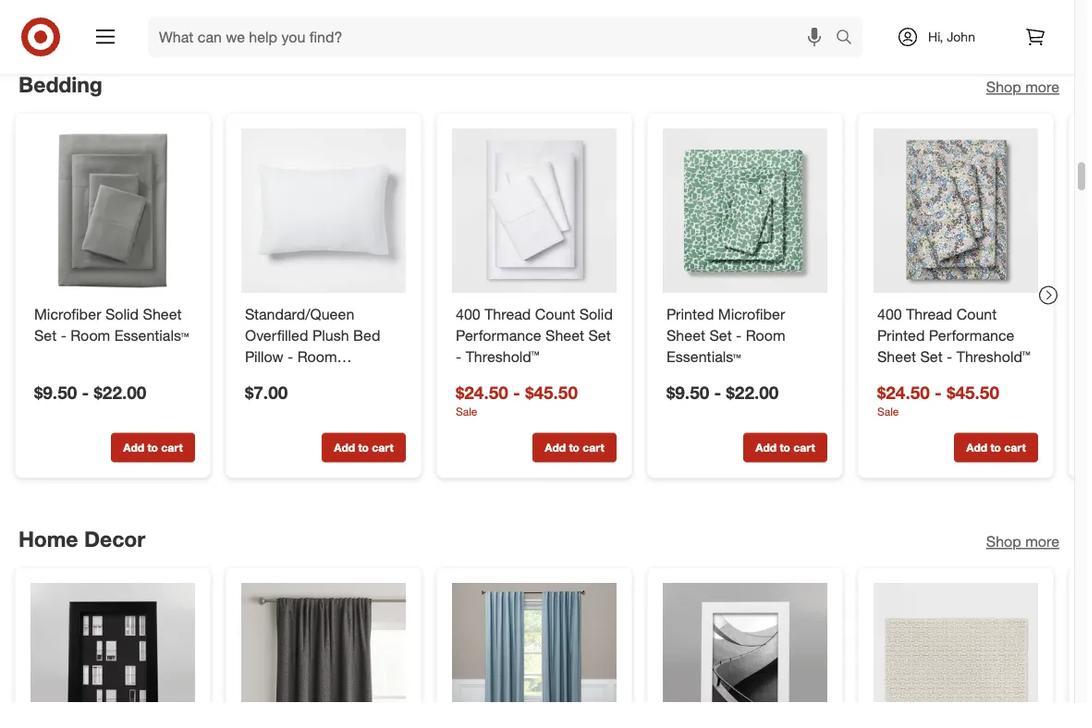Task type: locate. For each thing, give the bounding box(es) containing it.
hi,
[[929, 29, 944, 45]]

bed
[[353, 327, 381, 345]]

3 to from the left
[[569, 441, 580, 455]]

sale for 400 thread count printed performance sheet set - threshold™
[[878, 404, 900, 418]]

2 performance from the left
[[929, 327, 1015, 345]]

microfiber solid sheet set - room essentials™ image
[[31, 128, 195, 293], [31, 128, 195, 293]]

0 horizontal spatial room
[[71, 327, 110, 345]]

4 add to cart from the left
[[756, 441, 816, 455]]

thread
[[485, 306, 531, 324], [907, 306, 953, 324]]

1 more from the top
[[1026, 78, 1060, 96]]

2 horizontal spatial room
[[746, 327, 786, 345]]

plush
[[313, 327, 349, 345]]

1 $24.50 - $45.50 sale from the left
[[456, 382, 578, 418]]

2 threshold™ from the left
[[957, 348, 1031, 366]]

1 vertical spatial shop more button
[[987, 532, 1060, 553]]

0 horizontal spatial $9.50
[[34, 382, 77, 403]]

add for standard/queen overfilled plush bed pillow - room essentials™
[[334, 441, 355, 455]]

$9.50 down printed microfiber sheet set - room essentials™
[[667, 382, 710, 404]]

set inside printed microfiber sheet set - room essentials™
[[710, 327, 732, 345]]

0 vertical spatial essentials™
[[114, 327, 189, 345]]

sale
[[456, 404, 478, 418], [878, 404, 900, 418]]

add
[[123, 441, 144, 455], [334, 441, 355, 455], [545, 441, 566, 455], [756, 441, 777, 455], [967, 441, 988, 455]]

microfiber solid sheet set - room essentials™
[[34, 306, 189, 345]]

sheet inside 400 thread count solid performance sheet set - threshold™
[[546, 327, 585, 345]]

to for standard/queen overfilled plush bed pillow - room essentials™
[[358, 441, 369, 455]]

$22.00 down 'printed microfiber sheet set - room essentials™' link on the right of page
[[727, 382, 779, 404]]

essentials™
[[114, 327, 189, 345], [667, 348, 742, 366], [245, 369, 320, 387]]

4 to from the left
[[780, 441, 791, 455]]

5 cart from the left
[[1005, 441, 1026, 455]]

1 horizontal spatial $9.50 - $22.00
[[667, 382, 779, 404]]

solid washable rug - made by design™ image
[[874, 584, 1039, 704], [874, 584, 1039, 704]]

$24.50 for 400 thread count solid performance sheet set - threshold™
[[456, 382, 509, 404]]

1 $24.50 from the left
[[456, 382, 509, 404]]

1 vertical spatial shop
[[987, 533, 1022, 551]]

5 to from the left
[[991, 441, 1002, 455]]

add to cart button
[[111, 433, 195, 463], [322, 433, 406, 463], [533, 433, 617, 463], [744, 433, 828, 463], [955, 433, 1039, 463]]

john
[[947, 29, 976, 45]]

$22.00 for printed microfiber sheet set - room essentials™
[[727, 382, 779, 404]]

$24.50 - $45.50 sale down 400 thread count printed performance sheet set - threshold™
[[878, 382, 1000, 418]]

0 vertical spatial shop
[[987, 78, 1022, 96]]

shop more button
[[987, 77, 1060, 98], [987, 532, 1060, 553]]

400
[[456, 306, 481, 324], [878, 306, 902, 324]]

printed
[[667, 306, 714, 324], [878, 327, 925, 345]]

$24.50 - $45.50 sale for 400 thread count solid performance sheet set - threshold™
[[456, 382, 578, 418]]

400 inside 400 thread count solid performance sheet set - threshold™
[[456, 306, 481, 324]]

2 add to cart button from the left
[[322, 433, 406, 463]]

0 horizontal spatial solid
[[105, 306, 139, 324]]

count
[[535, 306, 576, 324], [957, 306, 997, 324]]

threshold™
[[466, 348, 540, 366], [957, 348, 1031, 366]]

0 horizontal spatial $22.00
[[94, 382, 147, 403]]

1 vertical spatial printed
[[878, 327, 925, 345]]

add for microfiber solid sheet set - room essentials™
[[123, 441, 144, 455]]

threshold™ for 400 thread count printed performance sheet set - threshold™
[[957, 348, 1031, 366]]

1 to from the left
[[147, 441, 158, 455]]

shop for bedding
[[987, 78, 1022, 96]]

- inside printed microfiber sheet set - room essentials™
[[736, 327, 742, 345]]

$45.50 down 400 thread count solid performance sheet set - threshold™ link
[[526, 382, 578, 404]]

1 add to cart button from the left
[[111, 433, 195, 463]]

cart for standard/queen overfilled plush bed pillow - room essentials™
[[372, 441, 394, 455]]

printed inside 400 thread count printed performance sheet set - threshold™
[[878, 327, 925, 345]]

1 horizontal spatial $9.50
[[667, 382, 710, 404]]

0 horizontal spatial $45.50
[[526, 382, 578, 404]]

add to cart button for standard/queen overfilled plush bed pillow - room essentials™
[[322, 433, 406, 463]]

shop
[[987, 78, 1022, 96], [987, 533, 1022, 551]]

1 horizontal spatial printed
[[878, 327, 925, 345]]

add to cart for 400 thread count solid performance sheet set - threshold™
[[545, 441, 605, 455]]

printed microfiber sheet set - room essentials™ image
[[663, 128, 828, 293], [663, 128, 828, 293]]

0 vertical spatial shop more button
[[987, 77, 1060, 98]]

shop more
[[987, 78, 1060, 96], [987, 533, 1060, 551]]

1 horizontal spatial 400
[[878, 306, 902, 324]]

thread inside 400 thread count printed performance sheet set - threshold™
[[907, 306, 953, 324]]

performance for 400 thread count solid performance sheet set - threshold™
[[456, 327, 542, 345]]

performance for 400 thread count printed performance sheet set - threshold™
[[929, 327, 1015, 345]]

1 microfiber from the left
[[34, 306, 101, 324]]

- inside 400 thread count printed performance sheet set - threshold™
[[947, 348, 953, 366]]

2 thread from the left
[[907, 306, 953, 324]]

hi, john
[[929, 29, 976, 45]]

1 vertical spatial essentials™
[[667, 348, 742, 366]]

threshold™ inside 400 thread count solid performance sheet set - threshold™
[[466, 348, 540, 366]]

thin frame black - room essentials™ image
[[31, 584, 195, 704], [31, 584, 195, 704]]

1 horizontal spatial room
[[298, 348, 337, 366]]

1 horizontal spatial thread
[[907, 306, 953, 324]]

2 more from the top
[[1026, 533, 1060, 551]]

0 horizontal spatial threshold™
[[466, 348, 540, 366]]

2 microfiber from the left
[[719, 306, 786, 324]]

3 cart from the left
[[583, 441, 605, 455]]

1 vertical spatial more
[[1026, 533, 1060, 551]]

400 thread count solid performance sheet set - threshold™ image
[[452, 128, 617, 293], [452, 128, 617, 293]]

1 sale from the left
[[456, 404, 478, 418]]

$9.50 - $22.00 for microfiber solid sheet set - room essentials™
[[34, 382, 147, 403]]

400 thread count printed performance sheet set - threshold™ image
[[874, 128, 1039, 293], [874, 128, 1039, 293]]

0 horizontal spatial 400
[[456, 306, 481, 324]]

-
[[61, 327, 66, 345], [736, 327, 742, 345], [288, 348, 293, 366], [456, 348, 462, 366], [947, 348, 953, 366], [82, 382, 89, 403], [513, 382, 521, 404], [715, 382, 722, 404], [935, 382, 942, 404]]

0 vertical spatial more
[[1026, 78, 1060, 96]]

2 400 from the left
[[878, 306, 902, 324]]

1 add from the left
[[123, 441, 144, 455]]

to
[[147, 441, 158, 455], [358, 441, 369, 455], [569, 441, 580, 455], [780, 441, 791, 455], [991, 441, 1002, 455]]

standard/queen
[[245, 306, 355, 324]]

1 horizontal spatial $24.50 - $45.50 sale
[[878, 382, 1000, 418]]

1 horizontal spatial microfiber
[[719, 306, 786, 324]]

400 thread count solid performance sheet set - threshold™ link
[[456, 304, 613, 368]]

1 horizontal spatial threshold™
[[957, 348, 1031, 366]]

3 add to cart button from the left
[[533, 433, 617, 463]]

$9.50 for microfiber solid sheet set - room essentials™
[[34, 382, 77, 403]]

cart for printed microfiber sheet set - room essentials™
[[794, 441, 816, 455]]

1 horizontal spatial sale
[[878, 404, 900, 418]]

threshold™ inside 400 thread count printed performance sheet set - threshold™
[[957, 348, 1031, 366]]

standard/queen overfilled plush bed pillow - room essentials™ link
[[245, 304, 402, 387]]

2 horizontal spatial essentials™
[[667, 348, 742, 366]]

shop more for home decor
[[987, 533, 1060, 551]]

2 shop from the top
[[987, 533, 1022, 551]]

microfiber inside microfiber solid sheet set - room essentials™
[[34, 306, 101, 324]]

add to cart
[[123, 441, 183, 455], [334, 441, 394, 455], [545, 441, 605, 455], [756, 441, 816, 455], [967, 441, 1026, 455]]

shop for home decor
[[987, 533, 1022, 551]]

3 add from the left
[[545, 441, 566, 455]]

2 solid from the left
[[580, 306, 613, 324]]

1 horizontal spatial $45.50
[[947, 382, 1000, 404]]

1 horizontal spatial solid
[[580, 306, 613, 324]]

2 shop more from the top
[[987, 533, 1060, 551]]

$9.50 for printed microfiber sheet set - room essentials™
[[667, 382, 710, 404]]

What can we help you find? suggestions appear below search field
[[148, 17, 841, 57]]

2 $24.50 - $45.50 sale from the left
[[878, 382, 1000, 418]]

0 horizontal spatial $9.50 - $22.00
[[34, 382, 147, 403]]

essentials™ inside printed microfiber sheet set - room essentials™
[[667, 348, 742, 366]]

$9.50
[[34, 382, 77, 403], [667, 382, 710, 404]]

0 vertical spatial shop more
[[987, 78, 1060, 96]]

5 add to cart from the left
[[967, 441, 1026, 455]]

thread inside 400 thread count solid performance sheet set - threshold™
[[485, 306, 531, 324]]

1 horizontal spatial performance
[[929, 327, 1015, 345]]

home
[[18, 526, 78, 552]]

set
[[34, 327, 57, 345], [589, 327, 611, 345], [710, 327, 732, 345], [921, 348, 943, 366]]

2 to from the left
[[358, 441, 369, 455]]

$22.00
[[94, 382, 147, 403], [727, 382, 779, 404]]

performance inside 400 thread count printed performance sheet set - threshold™
[[929, 327, 1015, 345]]

0 vertical spatial printed
[[667, 306, 714, 324]]

400 for 400 thread count solid performance sheet set - threshold™
[[456, 306, 481, 324]]

more
[[1026, 78, 1060, 96], [1026, 533, 1060, 551]]

$24.50 - $45.50 sale
[[456, 382, 578, 418], [878, 382, 1000, 418]]

$24.50 - $45.50 sale down 400 thread count solid performance sheet set - threshold™ link
[[456, 382, 578, 418]]

$9.50 - $22.00
[[34, 382, 147, 403], [667, 382, 779, 404]]

count inside 400 thread count solid performance sheet set - threshold™
[[535, 306, 576, 324]]

2 cart from the left
[[372, 441, 394, 455]]

2 add to cart from the left
[[334, 441, 394, 455]]

2 add from the left
[[334, 441, 355, 455]]

4 add from the left
[[756, 441, 777, 455]]

performance
[[456, 327, 542, 345], [929, 327, 1015, 345]]

add for 400 thread count solid performance sheet set - threshold™
[[545, 441, 566, 455]]

thin frame white - room essentials™ image
[[663, 584, 828, 704], [663, 584, 828, 704]]

1 add to cart from the left
[[123, 441, 183, 455]]

1 cart from the left
[[161, 441, 183, 455]]

1 shop more button from the top
[[987, 77, 1060, 98]]

sale for 400 thread count solid performance sheet set - threshold™
[[456, 404, 478, 418]]

3 add to cart from the left
[[545, 441, 605, 455]]

cart for 400 thread count solid performance sheet set - threshold™
[[583, 441, 605, 455]]

2 $24.50 from the left
[[878, 382, 930, 404]]

1 shop from the top
[[987, 78, 1022, 96]]

1 performance from the left
[[456, 327, 542, 345]]

1 400 from the left
[[456, 306, 481, 324]]

2 shop more button from the top
[[987, 532, 1060, 553]]

- inside the standard/queen overfilled plush bed pillow - room essentials™ $7.00
[[288, 348, 293, 366]]

4 add to cart button from the left
[[744, 433, 828, 463]]

room inside microfiber solid sheet set - room essentials™
[[71, 327, 110, 345]]

performance inside 400 thread count solid performance sheet set - threshold™
[[456, 327, 542, 345]]

printed inside printed microfiber sheet set - room essentials™
[[667, 306, 714, 324]]

1 shop more from the top
[[987, 78, 1060, 96]]

400 inside 400 thread count printed performance sheet set - threshold™
[[878, 306, 902, 324]]

room inside printed microfiber sheet set - room essentials™
[[746, 327, 786, 345]]

1 threshold™ from the left
[[466, 348, 540, 366]]

1 count from the left
[[535, 306, 576, 324]]

sheet inside microfiber solid sheet set - room essentials™
[[143, 306, 182, 324]]

0 horizontal spatial essentials™
[[114, 327, 189, 345]]

0 horizontal spatial $24.50
[[456, 382, 509, 404]]

2 vertical spatial essentials™
[[245, 369, 320, 387]]

1 horizontal spatial essentials™
[[245, 369, 320, 387]]

standard/queen overfilled plush bed pillow - room essentials™ image
[[241, 128, 406, 293], [241, 128, 406, 293]]

0 horizontal spatial sale
[[456, 404, 478, 418]]

$24.50 down 400 thread count solid performance sheet set - threshold™ link
[[456, 382, 509, 404]]

room
[[71, 327, 110, 345], [746, 327, 786, 345], [298, 348, 337, 366]]

set inside 400 thread count solid performance sheet set - threshold™
[[589, 327, 611, 345]]

add to cart button for printed microfiber sheet set - room essentials™
[[744, 433, 828, 463]]

$24.50
[[456, 382, 509, 404], [878, 382, 930, 404]]

$9.50 down microfiber solid sheet set - room essentials™
[[34, 382, 77, 403]]

2 sale from the left
[[878, 404, 900, 418]]

2 count from the left
[[957, 306, 997, 324]]

0 horizontal spatial count
[[535, 306, 576, 324]]

5 add to cart button from the left
[[955, 433, 1039, 463]]

1 $45.50 from the left
[[526, 382, 578, 404]]

$45.50
[[526, 382, 578, 404], [947, 382, 1000, 404]]

1pc room darkening heathered window curtain panel - room essentials™ image
[[241, 584, 406, 704], [241, 584, 406, 704]]

sheet
[[143, 306, 182, 324], [546, 327, 585, 345], [667, 327, 706, 345], [878, 348, 917, 366]]

$22.00 down "microfiber solid sheet set - room essentials™" "link"
[[94, 382, 147, 403]]

solid
[[105, 306, 139, 324], [580, 306, 613, 324]]

0 horizontal spatial microfiber
[[34, 306, 101, 324]]

shop more button for home decor
[[987, 532, 1060, 553]]

bedding
[[18, 71, 103, 97]]

count inside 400 thread count printed performance sheet set - threshold™
[[957, 306, 997, 324]]

room for microfiber
[[746, 327, 786, 345]]

400 thread count solid performance sheet set - threshold™
[[456, 306, 613, 366]]

1 horizontal spatial $24.50
[[878, 382, 930, 404]]

$24.50 down 400 thread count printed performance sheet set - threshold™
[[878, 382, 930, 404]]

0 horizontal spatial printed
[[667, 306, 714, 324]]

1pc blackout aruba window curtain panel - threshold™ image
[[452, 584, 617, 704], [452, 584, 617, 704]]

1 vertical spatial shop more
[[987, 533, 1060, 551]]

0 horizontal spatial thread
[[485, 306, 531, 324]]

microfiber
[[34, 306, 101, 324], [719, 306, 786, 324]]

$9.50 - $22.00 down printed microfiber sheet set - room essentials™
[[667, 382, 779, 404]]

1 thread from the left
[[485, 306, 531, 324]]

1 solid from the left
[[105, 306, 139, 324]]

1 horizontal spatial count
[[957, 306, 997, 324]]

5 add from the left
[[967, 441, 988, 455]]

$9.50 - $22.00 down microfiber solid sheet set - room essentials™
[[34, 382, 147, 403]]

1 horizontal spatial $22.00
[[727, 382, 779, 404]]

2 $45.50 from the left
[[947, 382, 1000, 404]]

cart
[[161, 441, 183, 455], [372, 441, 394, 455], [583, 441, 605, 455], [794, 441, 816, 455], [1005, 441, 1026, 455]]

add for printed microfiber sheet set - room essentials™
[[756, 441, 777, 455]]

0 horizontal spatial $24.50 - $45.50 sale
[[456, 382, 578, 418]]

0 horizontal spatial performance
[[456, 327, 542, 345]]

4 cart from the left
[[794, 441, 816, 455]]

to for printed microfiber sheet set - room essentials™
[[780, 441, 791, 455]]

$45.50 down 400 thread count printed performance sheet set - threshold™ link
[[947, 382, 1000, 404]]

essentials™ inside microfiber solid sheet set - room essentials™
[[114, 327, 189, 345]]



Task type: vqa. For each thing, say whether or not it's contained in the screenshot.
fourth Add to cart from right
yes



Task type: describe. For each thing, give the bounding box(es) containing it.
add to cart button for 400 thread count printed performance sheet set - threshold™
[[955, 433, 1039, 463]]

- inside 400 thread count solid performance sheet set - threshold™
[[456, 348, 462, 366]]

$22.00 for microfiber solid sheet set - room essentials™
[[94, 382, 147, 403]]

count for solid
[[535, 306, 576, 324]]

home decor
[[18, 526, 145, 552]]

standard/queen overfilled plush bed pillow - room essentials™ $7.00
[[245, 306, 381, 404]]

decor
[[84, 526, 145, 552]]

400 thread count printed performance sheet set - threshold™
[[878, 306, 1031, 366]]

room inside the standard/queen overfilled plush bed pillow - room essentials™ $7.00
[[298, 348, 337, 366]]

set inside 400 thread count printed performance sheet set - threshold™
[[921, 348, 943, 366]]

400 for 400 thread count printed performance sheet set - threshold™
[[878, 306, 902, 324]]

to for microfiber solid sheet set - room essentials™
[[147, 441, 158, 455]]

add to cart for microfiber solid sheet set - room essentials™
[[123, 441, 183, 455]]

to for 400 thread count solid performance sheet set - threshold™
[[569, 441, 580, 455]]

printed microfiber sheet set - room essentials™
[[667, 306, 786, 366]]

add to cart button for 400 thread count solid performance sheet set - threshold™
[[533, 433, 617, 463]]

essentials™ for solid
[[114, 327, 189, 345]]

sheet inside printed microfiber sheet set - room essentials™
[[667, 327, 706, 345]]

solid inside 400 thread count solid performance sheet set - threshold™
[[580, 306, 613, 324]]

more for bedding
[[1026, 78, 1060, 96]]

pillow
[[245, 348, 284, 366]]

add to cart for printed microfiber sheet set - room essentials™
[[756, 441, 816, 455]]

add to cart button for microfiber solid sheet set - room essentials™
[[111, 433, 195, 463]]

essentials™ inside the standard/queen overfilled plush bed pillow - room essentials™ $7.00
[[245, 369, 320, 387]]

threshold™ for 400 thread count solid performance sheet set - threshold™
[[466, 348, 540, 366]]

thread for solid
[[485, 306, 531, 324]]

microfiber solid sheet set - room essentials™ link
[[34, 304, 191, 346]]

thread for printed
[[907, 306, 953, 324]]

to for 400 thread count printed performance sheet set - threshold™
[[991, 441, 1002, 455]]

$45.50 for 400 thread count printed performance sheet set - threshold™
[[947, 382, 1000, 404]]

overfilled
[[245, 327, 308, 345]]

search button
[[828, 17, 872, 61]]

400 thread count printed performance sheet set - threshold™ link
[[878, 304, 1035, 368]]

add for 400 thread count printed performance sheet set - threshold™
[[967, 441, 988, 455]]

add to cart for standard/queen overfilled plush bed pillow - room essentials™
[[334, 441, 394, 455]]

more for home decor
[[1026, 533, 1060, 551]]

printed microfiber sheet set - room essentials™ link
[[667, 304, 824, 368]]

- inside microfiber solid sheet set - room essentials™
[[61, 327, 66, 345]]

essentials™ for microfiber
[[667, 348, 742, 366]]

$7.00
[[245, 382, 288, 404]]

cart for microfiber solid sheet set - room essentials™
[[161, 441, 183, 455]]

room for solid
[[71, 327, 110, 345]]

$24.50 for 400 thread count printed performance sheet set - threshold™
[[878, 382, 930, 404]]

shop more button for bedding
[[987, 77, 1060, 98]]

add to cart for 400 thread count printed performance sheet set - threshold™
[[967, 441, 1026, 455]]

set inside microfiber solid sheet set - room essentials™
[[34, 327, 57, 345]]

search
[[828, 30, 872, 48]]

$45.50 for 400 thread count solid performance sheet set - threshold™
[[526, 382, 578, 404]]

shop more for bedding
[[987, 78, 1060, 96]]

cart for 400 thread count printed performance sheet set - threshold™
[[1005, 441, 1026, 455]]

microfiber inside printed microfiber sheet set - room essentials™
[[719, 306, 786, 324]]

$24.50 - $45.50 sale for 400 thread count printed performance sheet set - threshold™
[[878, 382, 1000, 418]]

sheet inside 400 thread count printed performance sheet set - threshold™
[[878, 348, 917, 366]]

$9.50 - $22.00 for printed microfiber sheet set - room essentials™
[[667, 382, 779, 404]]

solid inside microfiber solid sheet set - room essentials™
[[105, 306, 139, 324]]

count for printed
[[957, 306, 997, 324]]



